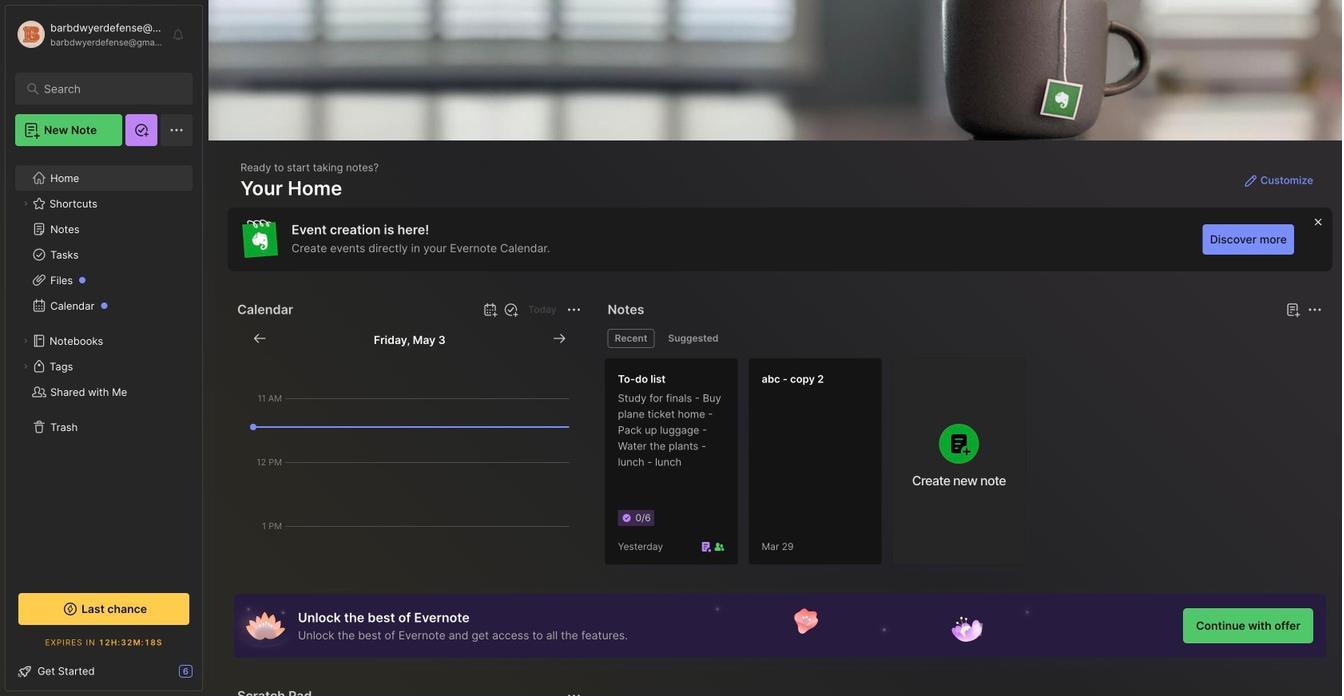 Task type: vqa. For each thing, say whether or not it's contained in the screenshot.
the new evernote calendar event 'image'
yes



Task type: describe. For each thing, give the bounding box(es) containing it.
new evernote calendar event image
[[480, 300, 500, 320]]

Account field
[[15, 18, 163, 50]]

2 tab from the left
[[661, 329, 726, 348]]

main element
[[0, 0, 208, 697]]

more actions image
[[1306, 300, 1325, 320]]

1 tab from the left
[[608, 329, 655, 348]]

Help and Learning task checklist field
[[6, 659, 202, 685]]

Search text field
[[44, 81, 171, 97]]



Task type: locate. For each thing, give the bounding box(es) containing it.
0 horizontal spatial tab
[[608, 329, 655, 348]]

more actions image
[[565, 300, 584, 320], [565, 687, 584, 697]]

expand tags image
[[21, 362, 30, 372]]

expand notebooks image
[[21, 336, 30, 346]]

none search field inside main element
[[44, 79, 171, 98]]

tree
[[6, 156, 202, 576]]

tree inside main element
[[6, 156, 202, 576]]

Choose date to view field
[[374, 329, 446, 348]]

tab list
[[608, 329, 1320, 348]]

1 vertical spatial more actions image
[[565, 687, 584, 697]]

tab
[[608, 329, 655, 348], [661, 329, 726, 348]]

1 more actions image from the top
[[565, 300, 584, 320]]

row group
[[605, 358, 1036, 575]]

More actions field
[[563, 299, 585, 321], [1304, 299, 1326, 321], [563, 686, 585, 697]]

0 vertical spatial more actions image
[[565, 300, 584, 320]]

click to collapse image
[[202, 667, 214, 686]]

2 more actions image from the top
[[565, 687, 584, 697]]

None search field
[[44, 79, 171, 98]]

new task image
[[503, 302, 519, 318]]

1 horizontal spatial tab
[[661, 329, 726, 348]]



